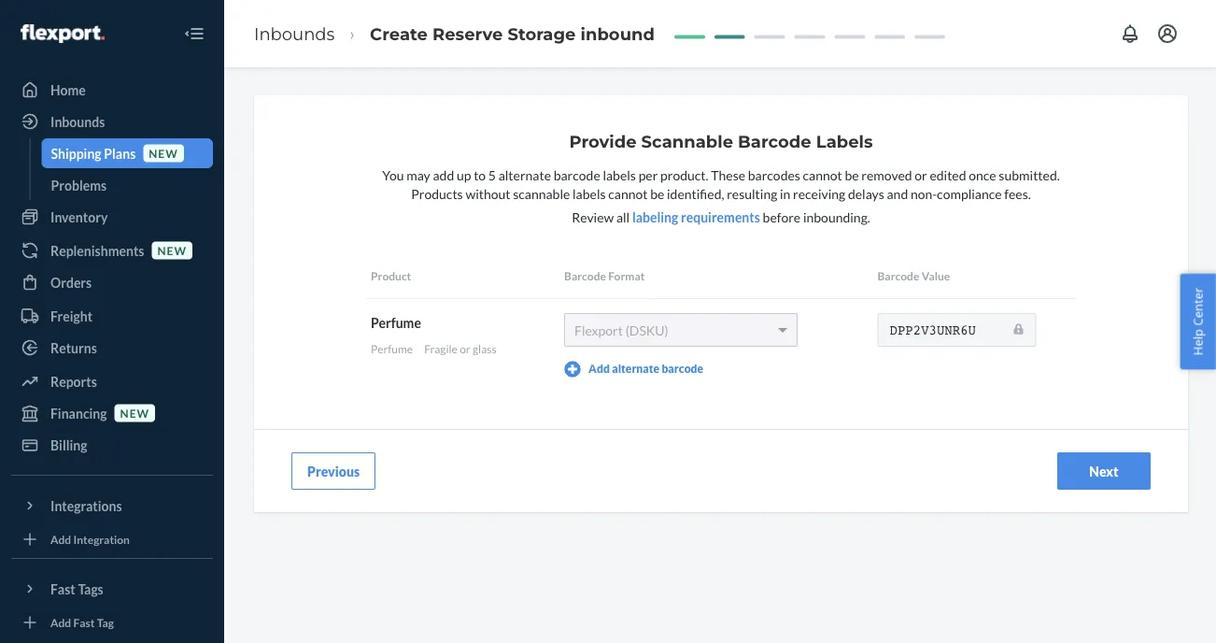 Task type: describe. For each thing, give the bounding box(es) containing it.
5
[[489, 167, 496, 183]]

inbounds link inside breadcrumbs navigation
[[254, 23, 335, 44]]

to
[[474, 167, 486, 183]]

0 vertical spatial labels
[[603, 167, 636, 183]]

resulting
[[727, 185, 778, 201]]

1 vertical spatial labels
[[573, 185, 606, 201]]

provide
[[570, 131, 637, 152]]

reports
[[50, 373, 97, 389]]

(dsku)
[[626, 322, 669, 338]]

inventory link
[[11, 202, 213, 232]]

labels
[[817, 131, 874, 152]]

provide scannable barcode labels
[[570, 131, 874, 152]]

orders
[[50, 274, 92, 290]]

scannable
[[642, 131, 734, 152]]

tags
[[78, 581, 104, 597]]

create
[[370, 23, 428, 44]]

replenishments
[[50, 243, 144, 258]]

reserve
[[433, 23, 503, 44]]

product
[[371, 269, 411, 283]]

inventory
[[50, 209, 108, 225]]

help center button
[[1181, 274, 1217, 369]]

per
[[639, 167, 658, 183]]

billing
[[50, 437, 87, 453]]

and
[[887, 185, 909, 201]]

close navigation image
[[183, 22, 206, 45]]

format
[[609, 269, 645, 283]]

next
[[1090, 463, 1119, 479]]

0 horizontal spatial inbounds
[[50, 114, 105, 129]]

scannable
[[513, 185, 570, 201]]

previous
[[307, 463, 360, 479]]

these
[[711, 167, 746, 183]]

1 perfume from the top
[[371, 314, 421, 330]]

you may add up to 5 alternate barcode labels per product. these barcodes cannot be removed or edited once submitted. products without scannable labels cannot be identified, resulting in receiving delays and non-compliance fees. review all labeling requirements before inbounding.
[[383, 167, 1061, 225]]

labeling
[[633, 209, 679, 225]]

billing link
[[11, 430, 213, 460]]

home
[[50, 82, 86, 98]]

1 vertical spatial or
[[460, 342, 471, 356]]

previous button
[[292, 452, 376, 490]]

returns link
[[11, 333, 213, 363]]

fast tags button
[[11, 574, 213, 604]]

in
[[780, 185, 791, 201]]

value
[[922, 269, 951, 283]]

0 vertical spatial cannot
[[803, 167, 843, 183]]

new for financing
[[120, 406, 150, 420]]

alternate inside you may add up to 5 alternate barcode labels per product. these barcodes cannot be removed or edited once submitted. products without scannable labels cannot be identified, resulting in receiving delays and non-compliance fees. review all labeling requirements before inbounding.
[[499, 167, 551, 183]]

edited
[[930, 167, 967, 183]]

open account menu image
[[1157, 22, 1180, 45]]

integrations
[[50, 498, 122, 514]]

you
[[383, 167, 404, 183]]

freight link
[[11, 301, 213, 331]]

center
[[1190, 288, 1207, 326]]

freight
[[50, 308, 93, 324]]

integrations button
[[11, 491, 213, 521]]

lock alt image
[[1015, 323, 1024, 336]]

fast tags
[[50, 581, 104, 597]]

0 vertical spatial be
[[845, 167, 860, 183]]

add for add fast tag
[[50, 615, 71, 629]]

new for replenishments
[[157, 243, 187, 257]]

help
[[1190, 329, 1207, 355]]

add alternate barcode button
[[565, 361, 704, 378]]

submitted.
[[999, 167, 1061, 183]]

next button
[[1058, 452, 1151, 490]]

flexport logo image
[[21, 24, 105, 43]]

add fast tag link
[[11, 611, 213, 634]]

integration
[[73, 532, 130, 546]]

glass
[[473, 342, 497, 356]]

identified,
[[667, 185, 725, 201]]

reports link
[[11, 366, 213, 396]]

barcode for barcode format
[[565, 269, 606, 283]]

shipping
[[51, 145, 102, 161]]

1 vertical spatial cannot
[[609, 185, 648, 201]]

compliance
[[938, 185, 1002, 201]]



Task type: locate. For each thing, give the bounding box(es) containing it.
product.
[[661, 167, 709, 183]]

plans
[[104, 145, 136, 161]]

add integration
[[50, 532, 130, 546]]

add inside button
[[589, 362, 610, 375]]

receiving
[[794, 185, 846, 201]]

barcode inside add alternate barcode button
[[662, 362, 704, 375]]

labeling requirements button
[[633, 207, 761, 226]]

barcode format
[[565, 269, 645, 283]]

problems
[[51, 177, 107, 193]]

or
[[915, 167, 928, 183], [460, 342, 471, 356]]

1 vertical spatial perfume
[[371, 342, 413, 356]]

barcode value
[[878, 269, 951, 283]]

products
[[411, 185, 463, 201]]

add for add alternate barcode
[[589, 362, 610, 375]]

once
[[969, 167, 997, 183]]

alternate
[[499, 167, 551, 183], [612, 362, 660, 375]]

all
[[617, 209, 630, 225]]

plus circle image
[[565, 361, 581, 378]]

new up orders link
[[157, 243, 187, 257]]

2 vertical spatial add
[[50, 615, 71, 629]]

1 vertical spatial add
[[50, 532, 71, 546]]

alternate up scannable
[[499, 167, 551, 183]]

new down reports link
[[120, 406, 150, 420]]

fast left tags
[[50, 581, 75, 597]]

flexport (dsku)
[[575, 322, 669, 338]]

barcode down (dsku)
[[662, 362, 704, 375]]

open notifications image
[[1120, 22, 1142, 45]]

be
[[845, 167, 860, 183], [651, 185, 665, 201]]

2 vertical spatial new
[[120, 406, 150, 420]]

inbounds
[[254, 23, 335, 44], [50, 114, 105, 129]]

labels
[[603, 167, 636, 183], [573, 185, 606, 201]]

None text field
[[878, 313, 1037, 347]]

barcodes
[[748, 167, 801, 183]]

1 vertical spatial inbounds link
[[11, 107, 213, 136]]

be down per
[[651, 185, 665, 201]]

1 vertical spatial be
[[651, 185, 665, 201]]

flexport
[[575, 322, 623, 338]]

new
[[149, 146, 178, 160], [157, 243, 187, 257], [120, 406, 150, 420]]

1 vertical spatial alternate
[[612, 362, 660, 375]]

up
[[457, 167, 471, 183]]

add right plus circle image at the left bottom
[[589, 362, 610, 375]]

0 horizontal spatial barcode
[[554, 167, 601, 183]]

fees.
[[1005, 185, 1032, 201]]

0 vertical spatial perfume
[[371, 314, 421, 330]]

1 vertical spatial barcode
[[662, 362, 704, 375]]

add down fast tags
[[50, 615, 71, 629]]

fast inside "dropdown button"
[[50, 581, 75, 597]]

0 horizontal spatial or
[[460, 342, 471, 356]]

may
[[407, 167, 431, 183]]

0 vertical spatial inbounds
[[254, 23, 335, 44]]

cannot up receiving
[[803, 167, 843, 183]]

without
[[466, 185, 511, 201]]

review
[[572, 209, 614, 225]]

add for add integration
[[50, 532, 71, 546]]

or up non-
[[915, 167, 928, 183]]

0 vertical spatial add
[[589, 362, 610, 375]]

tag
[[97, 615, 114, 629]]

1 horizontal spatial barcode
[[738, 131, 812, 152]]

0 horizontal spatial inbounds link
[[11, 107, 213, 136]]

1 vertical spatial inbounds
[[50, 114, 105, 129]]

create reserve storage inbound
[[370, 23, 655, 44]]

new right plans
[[149, 146, 178, 160]]

0 vertical spatial new
[[149, 146, 178, 160]]

problems link
[[42, 170, 213, 200]]

0 vertical spatial alternate
[[499, 167, 551, 183]]

inbound
[[581, 23, 655, 44]]

home link
[[11, 75, 213, 105]]

1 horizontal spatial be
[[845, 167, 860, 183]]

0 vertical spatial inbounds link
[[254, 23, 335, 44]]

perfume
[[371, 314, 421, 330], [371, 342, 413, 356]]

perfume down product
[[371, 314, 421, 330]]

barcode left format
[[565, 269, 606, 283]]

requirements
[[681, 209, 761, 225]]

0 horizontal spatial cannot
[[609, 185, 648, 201]]

alternate inside button
[[612, 362, 660, 375]]

before
[[763, 209, 801, 225]]

0 vertical spatial fast
[[50, 581, 75, 597]]

1 horizontal spatial alternate
[[612, 362, 660, 375]]

returns
[[50, 340, 97, 356]]

fast
[[50, 581, 75, 597], [73, 615, 95, 629]]

perfume left fragile
[[371, 342, 413, 356]]

barcode up scannable
[[554, 167, 601, 183]]

cannot up all
[[609, 185, 648, 201]]

add integration link
[[11, 528, 213, 551]]

fast left tag
[[73, 615, 95, 629]]

2 horizontal spatial barcode
[[878, 269, 920, 283]]

1 horizontal spatial inbounds link
[[254, 23, 335, 44]]

add fast tag
[[50, 615, 114, 629]]

0 vertical spatial barcode
[[554, 167, 601, 183]]

barcode inside you may add up to 5 alternate barcode labels per product. these barcodes cannot be removed or edited once submitted. products without scannable labels cannot be identified, resulting in receiving delays and non-compliance fees. review all labeling requirements before inbounding.
[[554, 167, 601, 183]]

2 perfume from the top
[[371, 342, 413, 356]]

new for shipping plans
[[149, 146, 178, 160]]

1 vertical spatial new
[[157, 243, 187, 257]]

barcode up barcodes
[[738, 131, 812, 152]]

1 horizontal spatial or
[[915, 167, 928, 183]]

non-
[[911, 185, 938, 201]]

barcode for barcode value
[[878, 269, 920, 283]]

1 vertical spatial fast
[[73, 615, 95, 629]]

fragile
[[424, 342, 458, 356]]

inbounds inside breadcrumbs navigation
[[254, 23, 335, 44]]

0 horizontal spatial alternate
[[499, 167, 551, 183]]

barcode
[[738, 131, 812, 152], [565, 269, 606, 283], [878, 269, 920, 283]]

0 horizontal spatial barcode
[[565, 269, 606, 283]]

help center
[[1190, 288, 1207, 355]]

shipping plans
[[51, 145, 136, 161]]

alternate down (dsku)
[[612, 362, 660, 375]]

storage
[[508, 23, 576, 44]]

cannot
[[803, 167, 843, 183], [609, 185, 648, 201]]

or left the glass
[[460, 342, 471, 356]]

1 horizontal spatial inbounds
[[254, 23, 335, 44]]

breadcrumbs navigation
[[239, 6, 670, 61]]

delays
[[849, 185, 885, 201]]

labels left per
[[603, 167, 636, 183]]

orders link
[[11, 267, 213, 297]]

labels up review
[[573, 185, 606, 201]]

0 vertical spatial or
[[915, 167, 928, 183]]

inbounding.
[[804, 209, 871, 225]]

add
[[433, 167, 454, 183]]

add
[[589, 362, 610, 375], [50, 532, 71, 546], [50, 615, 71, 629]]

0 horizontal spatial be
[[651, 185, 665, 201]]

removed
[[862, 167, 913, 183]]

1 horizontal spatial barcode
[[662, 362, 704, 375]]

fragile or glass
[[424, 342, 497, 356]]

add alternate barcode
[[589, 362, 704, 375]]

add left integration
[[50, 532, 71, 546]]

or inside you may add up to 5 alternate barcode labels per product. these barcodes cannot be removed or edited once submitted. products without scannable labels cannot be identified, resulting in receiving delays and non-compliance fees. review all labeling requirements before inbounding.
[[915, 167, 928, 183]]

be up delays
[[845, 167, 860, 183]]

financing
[[50, 405, 107, 421]]

1 horizontal spatial cannot
[[803, 167, 843, 183]]

barcode left the value
[[878, 269, 920, 283]]



Task type: vqa. For each thing, say whether or not it's contained in the screenshot.
Reserve
yes



